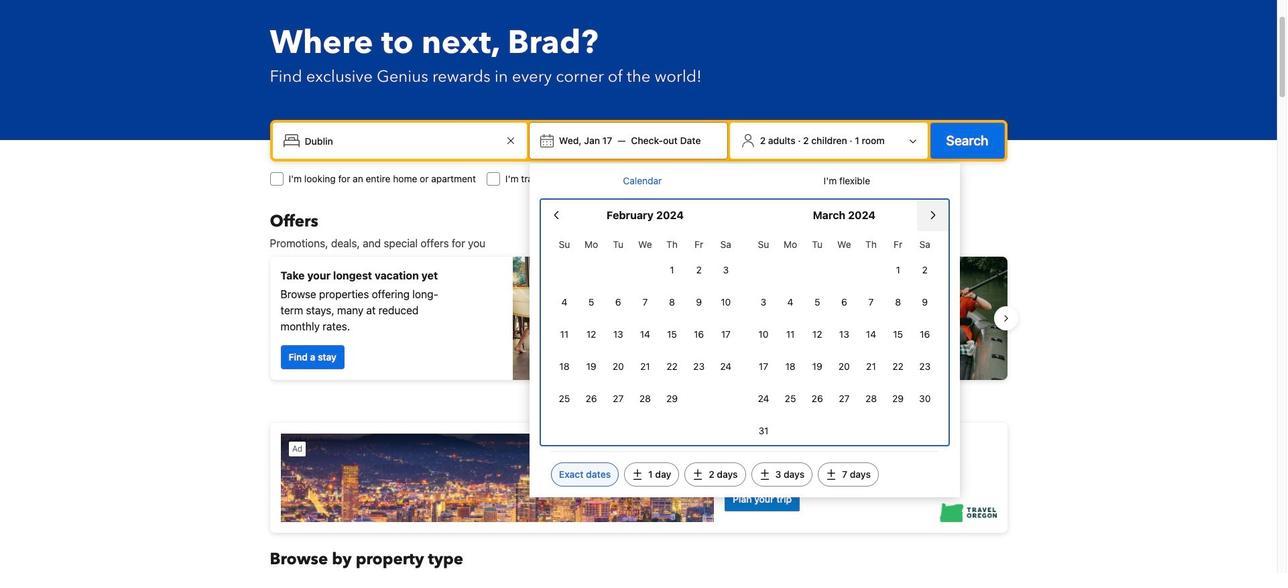 Task type: locate. For each thing, give the bounding box(es) containing it.
14 February 2024 checkbox
[[632, 320, 659, 349]]

Where are you going? field
[[299, 129, 503, 153]]

grid
[[551, 231, 740, 414], [750, 231, 939, 446]]

8 February 2024 checkbox
[[659, 288, 686, 317]]

6 February 2024 checkbox
[[605, 288, 632, 317]]

28 February 2024 checkbox
[[632, 384, 659, 414]]

a young girl and woman kayak on a river image
[[644, 257, 1008, 380]]

13 March 2024 checkbox
[[831, 320, 858, 349]]

27 February 2024 checkbox
[[605, 384, 632, 414]]

20 March 2024 checkbox
[[831, 352, 858, 382]]

22 March 2024 checkbox
[[885, 352, 912, 382]]

tab list
[[540, 164, 949, 200]]

2 March 2024 checkbox
[[912, 255, 939, 285]]

4 February 2024 checkbox
[[551, 288, 578, 317]]

11 March 2024 checkbox
[[777, 320, 804, 349]]

26 March 2024 checkbox
[[804, 384, 831, 414]]

region
[[259, 251, 1018, 386]]

progress bar
[[631, 391, 647, 396]]

13 February 2024 checkbox
[[605, 320, 632, 349]]

25 March 2024 checkbox
[[777, 384, 804, 414]]

20 February 2024 checkbox
[[605, 352, 632, 382]]

1 horizontal spatial grid
[[750, 231, 939, 446]]

31 March 2024 checkbox
[[750, 416, 777, 446]]

18 February 2024 checkbox
[[551, 352, 578, 382]]

29 March 2024 checkbox
[[885, 384, 912, 414]]

10 February 2024 checkbox
[[713, 288, 740, 317]]

30 March 2024 checkbox
[[912, 384, 939, 414]]

0 horizontal spatial grid
[[551, 231, 740, 414]]

main content
[[259, 211, 1018, 573]]

25 February 2024 checkbox
[[551, 384, 578, 414]]

18 March 2024 checkbox
[[777, 352, 804, 382]]

26 February 2024 checkbox
[[578, 384, 605, 414]]

2 grid from the left
[[750, 231, 939, 446]]

17 February 2024 checkbox
[[713, 320, 740, 349]]

8 March 2024 checkbox
[[885, 288, 912, 317]]

9 March 2024 checkbox
[[912, 288, 939, 317]]

take your longest vacation yet image
[[513, 257, 633, 380]]

29 February 2024 checkbox
[[659, 384, 686, 414]]

19 March 2024 checkbox
[[804, 352, 831, 382]]

4 March 2024 checkbox
[[777, 288, 804, 317]]



Task type: describe. For each thing, give the bounding box(es) containing it.
3 March 2024 checkbox
[[750, 288, 777, 317]]

1 February 2024 checkbox
[[659, 255, 686, 285]]

2 February 2024 checkbox
[[686, 255, 713, 285]]

14 March 2024 checkbox
[[858, 320, 885, 349]]

12 February 2024 checkbox
[[578, 320, 605, 349]]

12 March 2024 checkbox
[[804, 320, 831, 349]]

16 February 2024 checkbox
[[686, 320, 713, 349]]

15 March 2024 checkbox
[[885, 320, 912, 349]]

21 March 2024 checkbox
[[858, 352, 885, 382]]

9 February 2024 checkbox
[[686, 288, 713, 317]]

15 February 2024 checkbox
[[659, 320, 686, 349]]

17 March 2024 checkbox
[[750, 352, 777, 382]]

21 February 2024 checkbox
[[632, 352, 659, 382]]

23 February 2024 checkbox
[[686, 352, 713, 382]]

28 March 2024 checkbox
[[858, 384, 885, 414]]

1 grid from the left
[[551, 231, 740, 414]]

1 March 2024 checkbox
[[885, 255, 912, 285]]

7 February 2024 checkbox
[[632, 288, 659, 317]]

24 March 2024 checkbox
[[750, 384, 777, 414]]

3 February 2024 checkbox
[[713, 255, 740, 285]]

advertisement element
[[270, 423, 1008, 533]]

19 February 2024 checkbox
[[578, 352, 605, 382]]

6 March 2024 checkbox
[[831, 288, 858, 317]]

24 February 2024 checkbox
[[713, 352, 740, 382]]

5 March 2024 checkbox
[[804, 288, 831, 317]]

10 March 2024 checkbox
[[750, 320, 777, 349]]

23 March 2024 checkbox
[[912, 352, 939, 382]]

11 February 2024 checkbox
[[551, 320, 578, 349]]

22 February 2024 checkbox
[[659, 352, 686, 382]]

27 March 2024 checkbox
[[831, 384, 858, 414]]

5 February 2024 checkbox
[[578, 288, 605, 317]]

16 March 2024 checkbox
[[912, 320, 939, 349]]

7 March 2024 checkbox
[[858, 288, 885, 317]]



Task type: vqa. For each thing, say whether or not it's contained in the screenshot.
29 checkbox
no



